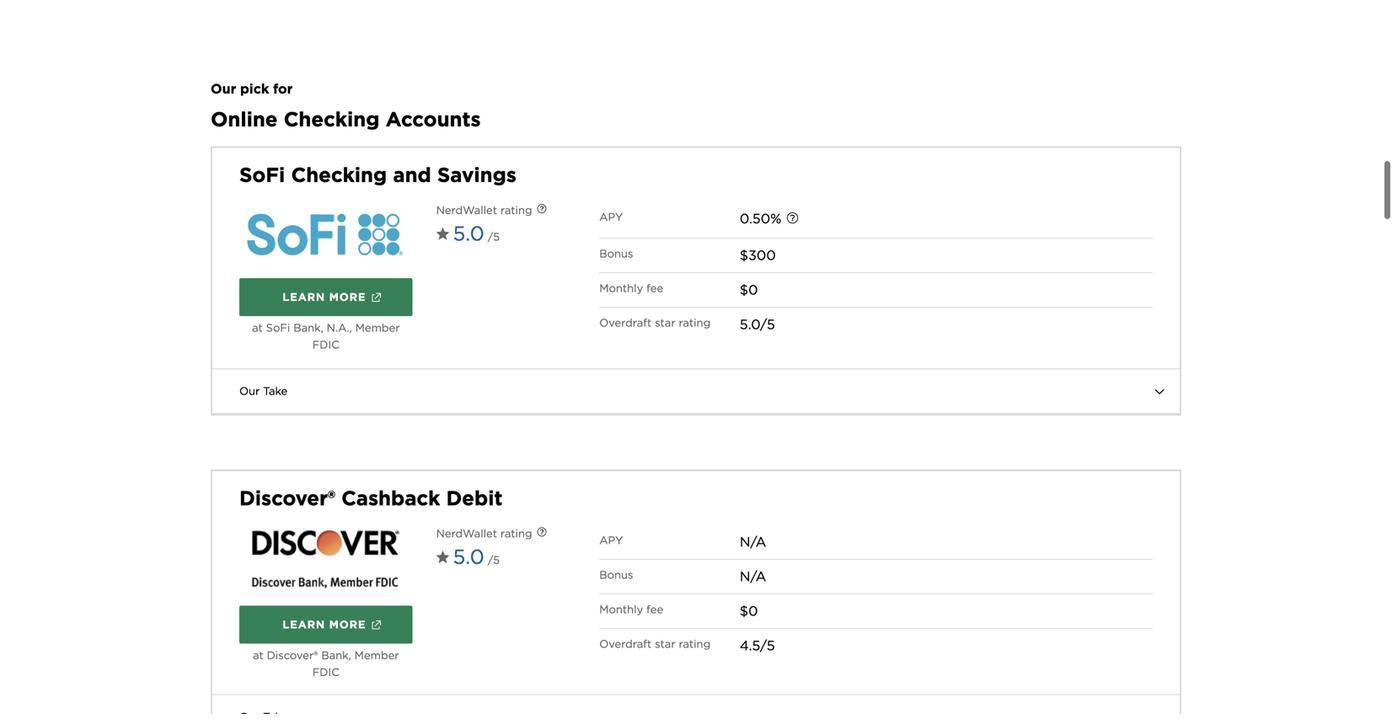 Task type: describe. For each thing, give the bounding box(es) containing it.
nerdwallet for and
[[436, 204, 497, 217]]

cashback
[[342, 486, 440, 511]]

for
[[273, 81, 293, 97]]

5.0/5
[[740, 316, 776, 333]]

rating down 'debit'
[[501, 527, 533, 540]]

sofi checking and savings image
[[239, 202, 413, 265]]

at for sofi
[[252, 321, 263, 334]]

how is this rating determined? image for sofi checking and savings
[[524, 192, 561, 229]]

rated 5.0 out of 5 element for sofi checking and savings
[[453, 219, 500, 256]]

overdraft for sofi checking and savings
[[600, 316, 652, 329]]

5.0 /5 for discover® cashback debit
[[453, 545, 500, 569]]

%
[[771, 211, 782, 227]]

apy for discover® cashback debit
[[600, 534, 623, 547]]

overdraft star rating for discover® cashback debit
[[600, 638, 711, 651]]

$300
[[740, 247, 776, 264]]

5.0 for and
[[453, 222, 485, 246]]

star for discover® cashback debit
[[655, 638, 676, 651]]

learn more link for cashback
[[239, 606, 413, 644]]

at discover® bank, member fdic
[[253, 649, 399, 679]]

our pick for
[[211, 81, 293, 97]]

overdraft for discover® cashback debit
[[600, 638, 652, 651]]

$0 for discover® cashback debit
[[740, 603, 758, 619]]

bonus for discover® cashback debit
[[600, 568, 634, 581]]

our for our pick for
[[211, 81, 236, 97]]

discover® cashback debit link
[[239, 485, 503, 512]]

star for sofi checking and savings
[[655, 316, 676, 329]]

and
[[393, 163, 432, 187]]

discover® cashback debit image
[[239, 525, 413, 592]]

monthly fee for discover® cashback debit
[[600, 603, 664, 616]]

at for discover®
[[253, 649, 264, 662]]

n/a for apy
[[740, 534, 767, 550]]

member inside at sofi bank, n.a., member fdic
[[356, 321, 400, 334]]

more for cashback
[[329, 618, 366, 631]]

more information about apy image
[[774, 202, 812, 239]]

bank, for checking
[[294, 321, 324, 334]]

learn for discover®
[[283, 618, 325, 631]]

rating down 'savings' at the left of the page
[[501, 204, 533, 217]]

learn more for cashback
[[283, 618, 366, 631]]

overdraft star rating for sofi checking and savings
[[600, 316, 711, 329]]

0.50
[[740, 211, 771, 227]]

online
[[211, 107, 278, 132]]



Task type: vqa. For each thing, say whether or not it's contained in the screenshot.


Task type: locate. For each thing, give the bounding box(es) containing it.
1 learn from the top
[[283, 291, 325, 304]]

0 vertical spatial n/a
[[740, 534, 767, 550]]

rated 5.0 out of 5 element down 'savings' at the left of the page
[[453, 219, 500, 256]]

5.0 /5 down 'debit'
[[453, 545, 500, 569]]

$0 up 5.0/5
[[740, 282, 758, 298]]

1 how is this rating determined? image from the top
[[524, 192, 561, 229]]

1 $0 from the top
[[740, 282, 758, 298]]

$0 up 4.5/5
[[740, 603, 758, 619]]

learn more up n.a.,
[[283, 291, 366, 304]]

n/a for bonus
[[740, 568, 767, 585]]

1 star from the top
[[655, 316, 676, 329]]

discover® inside at discover® bank, member fdic
[[267, 649, 318, 662]]

5.0
[[453, 222, 485, 246], [453, 545, 485, 569]]

more for checking
[[329, 291, 366, 304]]

savings
[[438, 163, 517, 187]]

nerdwallet rating for discover® cashback debit
[[436, 527, 533, 540]]

2 fdic from the top
[[313, 666, 340, 679]]

1 overdraft star rating from the top
[[600, 316, 711, 329]]

2 monthly fee from the top
[[600, 603, 664, 616]]

2 /5 from the top
[[488, 554, 500, 567]]

member
[[356, 321, 400, 334], [355, 649, 399, 662]]

0 vertical spatial 5.0
[[453, 222, 485, 246]]

2 5.0 /5 from the top
[[453, 545, 500, 569]]

1 apy from the top
[[600, 211, 623, 224]]

1 vertical spatial $0
[[740, 603, 758, 619]]

0 vertical spatial nerdwallet rating
[[436, 204, 533, 217]]

1 /5 from the top
[[488, 230, 500, 243]]

our take button
[[212, 369, 1180, 413]]

how is this rating determined? image for discover® cashback debit
[[524, 515, 561, 552]]

2 rated 5.0 out of 5 element from the top
[[453, 542, 500, 579]]

more up n.a.,
[[329, 291, 366, 304]]

5.0 /5 for sofi checking and savings
[[453, 222, 500, 246]]

n.a.,
[[327, 321, 352, 334]]

1 vertical spatial overdraft star rating
[[600, 638, 711, 651]]

1 fee from the top
[[647, 282, 664, 295]]

1 vertical spatial nerdwallet rating
[[436, 527, 533, 540]]

2 learn more from the top
[[283, 618, 366, 631]]

our inside button
[[239, 385, 260, 398]]

rated 5.0 out of 5 element for discover® cashback debit
[[453, 542, 500, 579]]

0 vertical spatial bonus
[[600, 247, 634, 260]]

rating left 5.0/5
[[679, 316, 711, 329]]

rated 5.0 out of 5 element
[[453, 219, 500, 256], [453, 542, 500, 579]]

1 learn more link from the top
[[239, 278, 413, 316]]

1 vertical spatial more
[[329, 618, 366, 631]]

our
[[211, 81, 236, 97], [239, 385, 260, 398]]

1 vertical spatial learn more link
[[239, 606, 413, 644]]

checking
[[284, 107, 380, 132], [291, 163, 387, 187]]

1 vertical spatial apy
[[600, 534, 623, 547]]

nerdwallet for debit
[[436, 527, 497, 540]]

nerdwallet rating down 'debit'
[[436, 527, 533, 540]]

monthly fee
[[600, 282, 664, 295], [600, 603, 664, 616]]

0 vertical spatial $0
[[740, 282, 758, 298]]

1 vertical spatial learn more
[[283, 618, 366, 631]]

$0 for sofi checking and savings
[[740, 282, 758, 298]]

bonus for sofi checking and savings
[[600, 247, 634, 260]]

2 overdraft from the top
[[600, 638, 652, 651]]

2 bonus from the top
[[600, 568, 634, 581]]

fee for discover® cashback debit
[[647, 603, 664, 616]]

1 5.0 from the top
[[453, 222, 485, 246]]

1 overdraft from the top
[[600, 316, 652, 329]]

nerdwallet down 'savings' at the left of the page
[[436, 204, 497, 217]]

star
[[655, 316, 676, 329], [655, 638, 676, 651]]

checking down the online checking accounts
[[291, 163, 387, 187]]

bank,
[[294, 321, 324, 334], [321, 649, 351, 662]]

1 vertical spatial sofi
[[266, 321, 290, 334]]

nerdwallet
[[436, 204, 497, 217], [436, 527, 497, 540]]

2 overdraft star rating from the top
[[600, 638, 711, 651]]

bank, inside at sofi bank, n.a., member fdic
[[294, 321, 324, 334]]

0 vertical spatial how is this rating determined? image
[[524, 192, 561, 229]]

1 vertical spatial fdic
[[313, 666, 340, 679]]

1 vertical spatial rated 5.0 out of 5 element
[[453, 542, 500, 579]]

bank, inside at discover® bank, member fdic
[[321, 649, 351, 662]]

$0
[[740, 282, 758, 298], [740, 603, 758, 619]]

pick
[[240, 81, 269, 97]]

rating left 4.5/5
[[679, 638, 711, 651]]

monthly for discover® cashback debit
[[600, 603, 644, 616]]

0 vertical spatial rated 5.0 out of 5 element
[[453, 219, 500, 256]]

monthly fee for sofi checking and savings
[[600, 282, 664, 295]]

learn more for checking
[[283, 291, 366, 304]]

sofi inside sofi checking and savings link
[[239, 163, 285, 187]]

0 vertical spatial learn
[[283, 291, 325, 304]]

0 vertical spatial more
[[329, 291, 366, 304]]

5.0 /5 down 'savings' at the left of the page
[[453, 222, 500, 246]]

1 vertical spatial 5.0 /5
[[453, 545, 500, 569]]

overdraft
[[600, 316, 652, 329], [600, 638, 652, 651]]

at inside at sofi bank, n.a., member fdic
[[252, 321, 263, 334]]

0 vertical spatial monthly fee
[[600, 282, 664, 295]]

0 vertical spatial apy
[[600, 211, 623, 224]]

1 5.0 /5 from the top
[[453, 222, 500, 246]]

learn more link up n.a.,
[[239, 278, 413, 316]]

how is this rating determined? image
[[524, 192, 561, 229], [524, 515, 561, 552]]

fdic inside at discover® bank, member fdic
[[313, 666, 340, 679]]

nerdwallet rating
[[436, 204, 533, 217], [436, 527, 533, 540]]

0 vertical spatial star
[[655, 316, 676, 329]]

1 nerdwallet from the top
[[436, 204, 497, 217]]

n/a
[[740, 534, 767, 550], [740, 568, 767, 585]]

2 learn more link from the top
[[239, 606, 413, 644]]

2 5.0 from the top
[[453, 545, 485, 569]]

fee for sofi checking and savings
[[647, 282, 664, 295]]

our left take
[[239, 385, 260, 398]]

1 vertical spatial overdraft
[[600, 638, 652, 651]]

learn more link
[[239, 278, 413, 316], [239, 606, 413, 644]]

more
[[329, 291, 366, 304], [329, 618, 366, 631]]

0 vertical spatial overdraft star rating
[[600, 316, 711, 329]]

1 n/a from the top
[[740, 534, 767, 550]]

1 vertical spatial star
[[655, 638, 676, 651]]

1 vertical spatial how is this rating determined? image
[[524, 515, 561, 552]]

at sofi bank, n.a., member fdic
[[252, 321, 400, 351]]

0 vertical spatial monthly
[[600, 282, 644, 295]]

2 star from the top
[[655, 638, 676, 651]]

learn up at sofi bank, n.a., member fdic
[[283, 291, 325, 304]]

1 vertical spatial at
[[253, 649, 264, 662]]

checking for accounts
[[284, 107, 380, 132]]

bank, for cashback
[[321, 649, 351, 662]]

0 vertical spatial learn more link
[[239, 278, 413, 316]]

0 vertical spatial nerdwallet
[[436, 204, 497, 217]]

checking down for
[[284, 107, 380, 132]]

our take
[[239, 385, 288, 398]]

1 fdic from the top
[[313, 338, 340, 351]]

2 monthly from the top
[[600, 603, 644, 616]]

sofi checking and savings link
[[239, 162, 517, 189]]

5.0 down 'debit'
[[453, 545, 485, 569]]

1 vertical spatial bonus
[[600, 568, 634, 581]]

sofi left n.a.,
[[266, 321, 290, 334]]

1 monthly fee from the top
[[600, 282, 664, 295]]

online checking accounts
[[211, 107, 481, 132]]

learn up at discover® bank, member fdic
[[283, 618, 325, 631]]

apy for sofi checking and savings
[[600, 211, 623, 224]]

2 more from the top
[[329, 618, 366, 631]]

fdic inside at sofi bank, n.a., member fdic
[[313, 338, 340, 351]]

1 vertical spatial bank,
[[321, 649, 351, 662]]

2 fee from the top
[[647, 603, 664, 616]]

0 vertical spatial discover®
[[239, 486, 335, 511]]

rating
[[501, 204, 533, 217], [679, 316, 711, 329], [501, 527, 533, 540], [679, 638, 711, 651]]

4.5/5
[[740, 638, 775, 654]]

learn for sofi
[[283, 291, 325, 304]]

learn more link for checking
[[239, 278, 413, 316]]

/5 down 'debit'
[[488, 554, 500, 567]]

overdraft star rating
[[600, 316, 711, 329], [600, 638, 711, 651]]

apy
[[600, 211, 623, 224], [600, 534, 623, 547]]

0 vertical spatial learn more
[[283, 291, 366, 304]]

1 nerdwallet rating from the top
[[436, 204, 533, 217]]

1 vertical spatial /5
[[488, 554, 500, 567]]

1 vertical spatial checking
[[291, 163, 387, 187]]

2 learn from the top
[[283, 618, 325, 631]]

0 vertical spatial checking
[[284, 107, 380, 132]]

at
[[252, 321, 263, 334], [253, 649, 264, 662]]

1 vertical spatial n/a
[[740, 568, 767, 585]]

discover® cashback debit
[[239, 486, 503, 511]]

learn more link up at discover® bank, member fdic
[[239, 606, 413, 644]]

member inside at discover® bank, member fdic
[[355, 649, 399, 662]]

2 apy from the top
[[600, 534, 623, 547]]

5.0 down 'savings' at the left of the page
[[453, 222, 485, 246]]

checking for and
[[291, 163, 387, 187]]

1 bonus from the top
[[600, 247, 634, 260]]

bonus
[[600, 247, 634, 260], [600, 568, 634, 581]]

take
[[263, 385, 288, 398]]

0 horizontal spatial our
[[211, 81, 236, 97]]

0 vertical spatial our
[[211, 81, 236, 97]]

learn more
[[283, 291, 366, 304], [283, 618, 366, 631]]

at inside at discover® bank, member fdic
[[253, 649, 264, 662]]

1 rated 5.0 out of 5 element from the top
[[453, 219, 500, 256]]

1 learn more from the top
[[283, 291, 366, 304]]

sofi inside at sofi bank, n.a., member fdic
[[266, 321, 290, 334]]

rated 5.0 out of 5 element down 'debit'
[[453, 542, 500, 579]]

0 vertical spatial bank,
[[294, 321, 324, 334]]

5.0 for debit
[[453, 545, 485, 569]]

debit
[[446, 486, 503, 511]]

nerdwallet rating for sofi checking and savings
[[436, 204, 533, 217]]

learn more up at discover® bank, member fdic
[[283, 618, 366, 631]]

nerdwallet rating down 'savings' at the left of the page
[[436, 204, 533, 217]]

learn
[[283, 291, 325, 304], [283, 618, 325, 631]]

1 monthly from the top
[[600, 282, 644, 295]]

sofi
[[239, 163, 285, 187], [266, 321, 290, 334]]

2 n/a from the top
[[740, 568, 767, 585]]

1 vertical spatial learn
[[283, 618, 325, 631]]

/5 for sofi checking and savings
[[488, 230, 500, 243]]

/5 down 'savings' at the left of the page
[[488, 230, 500, 243]]

monthly
[[600, 282, 644, 295], [600, 603, 644, 616]]

sofi down online in the left of the page
[[239, 163, 285, 187]]

1 more from the top
[[329, 291, 366, 304]]

nerdwallet down 'debit'
[[436, 527, 497, 540]]

0 vertical spatial overdraft
[[600, 316, 652, 329]]

accounts
[[386, 107, 481, 132]]

1 vertical spatial member
[[355, 649, 399, 662]]

our left pick
[[211, 81, 236, 97]]

0 vertical spatial member
[[356, 321, 400, 334]]

/5
[[488, 230, 500, 243], [488, 554, 500, 567]]

1 vertical spatial monthly
[[600, 603, 644, 616]]

2 nerdwallet from the top
[[436, 527, 497, 540]]

fee
[[647, 282, 664, 295], [647, 603, 664, 616]]

2 how is this rating determined? image from the top
[[524, 515, 561, 552]]

1 vertical spatial discover®
[[267, 649, 318, 662]]

1 horizontal spatial our
[[239, 385, 260, 398]]

1 vertical spatial monthly fee
[[600, 603, 664, 616]]

0 vertical spatial at
[[252, 321, 263, 334]]

0 vertical spatial /5
[[488, 230, 500, 243]]

discover®
[[239, 486, 335, 511], [267, 649, 318, 662]]

0 vertical spatial fdic
[[313, 338, 340, 351]]

1 vertical spatial 5.0
[[453, 545, 485, 569]]

monthly for sofi checking and savings
[[600, 282, 644, 295]]

2 $0 from the top
[[740, 603, 758, 619]]

2 nerdwallet rating from the top
[[436, 527, 533, 540]]

our for our take
[[239, 385, 260, 398]]

fdic
[[313, 338, 340, 351], [313, 666, 340, 679]]

sofi checking and savings
[[239, 163, 517, 187]]

1 vertical spatial our
[[239, 385, 260, 398]]

0 vertical spatial 5.0 /5
[[453, 222, 500, 246]]

1 vertical spatial fee
[[647, 603, 664, 616]]

/5 for discover® cashback debit
[[488, 554, 500, 567]]

1 vertical spatial nerdwallet
[[436, 527, 497, 540]]

5.0 /5
[[453, 222, 500, 246], [453, 545, 500, 569]]

0 vertical spatial sofi
[[239, 163, 285, 187]]

0 vertical spatial fee
[[647, 282, 664, 295]]

more up at discover® bank, member fdic
[[329, 618, 366, 631]]



